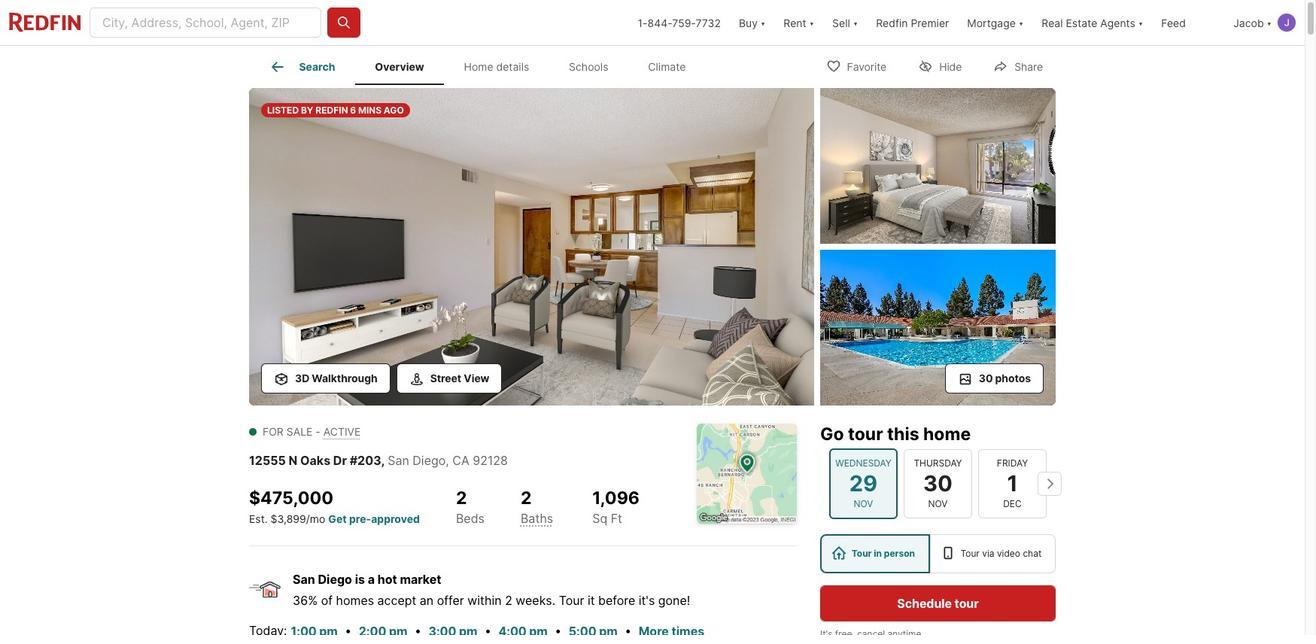 Task type: vqa. For each thing, say whether or not it's contained in the screenshot.
REDFIN
yes



Task type: locate. For each thing, give the bounding box(es) containing it.
feed button
[[1152, 0, 1225, 45]]

schools
[[569, 60, 608, 73]]

homes
[[336, 593, 374, 608]]

san
[[388, 453, 409, 468], [293, 572, 315, 587]]

tour for go
[[848, 424, 883, 445]]

2 nov from the left
[[928, 498, 948, 509]]

tour right schedule
[[955, 596, 979, 611]]

0 horizontal spatial 2
[[456, 488, 467, 509]]

0 horizontal spatial ,
[[381, 453, 385, 468]]

1 vertical spatial diego
[[318, 572, 352, 587]]

diego left ca
[[413, 453, 446, 468]]

30
[[979, 372, 993, 385], [923, 470, 953, 496]]

mortgage ▾ button
[[958, 0, 1033, 45]]

tour inside option
[[961, 548, 980, 559]]

1 horizontal spatial ,
[[446, 453, 449, 468]]

2 inside 2 beds
[[456, 488, 467, 509]]

▾ for rent ▾
[[809, 16, 814, 29]]

hide
[[939, 60, 962, 73]]

City, Address, School, Agent, ZIP search field
[[90, 8, 321, 38]]

1 vertical spatial tour
[[955, 596, 979, 611]]

a
[[368, 572, 375, 587]]

by
[[301, 105, 313, 116]]

2
[[456, 488, 467, 509], [521, 488, 532, 509], [505, 593, 512, 608]]

tour in person
[[852, 548, 915, 559]]

None button
[[829, 448, 898, 519], [904, 449, 972, 518], [978, 449, 1047, 518], [829, 448, 898, 519], [904, 449, 972, 518], [978, 449, 1047, 518]]

36%
[[293, 593, 318, 608]]

2 horizontal spatial tour
[[961, 548, 980, 559]]

list box containing tour in person
[[820, 534, 1056, 573]]

1 horizontal spatial tour
[[955, 596, 979, 611]]

next image
[[1038, 472, 1062, 496]]

tab list
[[249, 46, 718, 85]]

12555 n oaks dr #203, san diego, ca 92128 image
[[249, 88, 814, 406], [820, 88, 1056, 244], [820, 250, 1056, 406]]

, left ca
[[446, 453, 449, 468]]

2 for 2 baths
[[521, 488, 532, 509]]

tour up wednesday
[[848, 424, 883, 445]]

tour
[[852, 548, 872, 559], [961, 548, 980, 559], [559, 593, 584, 608]]

favorite
[[847, 60, 887, 73]]

1 horizontal spatial nov
[[928, 498, 948, 509]]

1,096 sq ft
[[592, 488, 640, 526]]

0 horizontal spatial diego
[[318, 572, 352, 587]]

favorite button
[[813, 50, 899, 81]]

759-
[[672, 16, 696, 29]]

ca
[[452, 453, 469, 468]]

home
[[923, 424, 971, 445]]

estate
[[1066, 16, 1097, 29]]

jacob ▾
[[1234, 16, 1272, 29]]

submit search image
[[336, 15, 351, 30]]

2 up the baths link on the bottom
[[521, 488, 532, 509]]

30 down thursday
[[923, 470, 953, 496]]

mins
[[358, 105, 382, 116]]

street view button
[[396, 363, 502, 394]]

gone!
[[658, 593, 690, 608]]

30 left photos
[[979, 372, 993, 385]]

nov
[[854, 498, 873, 509], [928, 498, 948, 509]]

▾ for sell ▾
[[853, 16, 858, 29]]

1 horizontal spatial diego
[[413, 453, 446, 468]]

0 horizontal spatial san
[[293, 572, 315, 587]]

san right #203
[[388, 453, 409, 468]]

n
[[289, 453, 297, 468]]

2 inside 2 baths
[[521, 488, 532, 509]]

2 inside san diego is a hot market 36% of homes accept an offer within 2 weeks. tour it before it's gone!
[[505, 593, 512, 608]]

tour inside button
[[955, 596, 979, 611]]

buy
[[739, 16, 758, 29]]

-
[[316, 425, 320, 438]]

1 ▾ from the left
[[761, 16, 766, 29]]

baths link
[[521, 511, 553, 526]]

san diego is a hot market 36% of homes accept an offer within 2 weeks. tour it before it's gone!
[[293, 572, 690, 608]]

map entry image
[[697, 424, 797, 524]]

1 nov from the left
[[854, 498, 873, 509]]

▾ right agents
[[1138, 16, 1143, 29]]

tour inside option
[[852, 548, 872, 559]]

redfin premier button
[[867, 0, 958, 45]]

nov for 30
[[928, 498, 948, 509]]

diego up of
[[318, 572, 352, 587]]

▾ right sell
[[853, 16, 858, 29]]

nov down thursday
[[928, 498, 948, 509]]

0 vertical spatial san
[[388, 453, 409, 468]]

1 horizontal spatial 2
[[505, 593, 512, 608]]

home details
[[464, 60, 529, 73]]

tour
[[848, 424, 883, 445], [955, 596, 979, 611]]

dec
[[1003, 498, 1022, 509]]

nov inside "wednesday 29 nov"
[[854, 498, 873, 509]]

▾ for mortgage ▾
[[1019, 16, 1024, 29]]

redfin
[[876, 16, 908, 29]]

0 horizontal spatial 30
[[923, 470, 953, 496]]

real
[[1042, 16, 1063, 29]]

1 horizontal spatial tour
[[852, 548, 872, 559]]

oaks
[[300, 453, 330, 468]]

30 photos button
[[945, 363, 1044, 394]]

1 vertical spatial 30
[[923, 470, 953, 496]]

chat
[[1023, 548, 1042, 559]]

1-844-759-7732 link
[[638, 16, 721, 29]]

mortgage
[[967, 16, 1016, 29]]

redfin premier
[[876, 16, 949, 29]]

2 up beds
[[456, 488, 467, 509]]

0 horizontal spatial nov
[[854, 498, 873, 509]]

sale
[[287, 425, 313, 438]]

real estate agents ▾ link
[[1042, 0, 1143, 45]]

6 ▾ from the left
[[1267, 16, 1272, 29]]

▾
[[761, 16, 766, 29], [809, 16, 814, 29], [853, 16, 858, 29], [1019, 16, 1024, 29], [1138, 16, 1143, 29], [1267, 16, 1272, 29]]

tour for tour in person
[[852, 548, 872, 559]]

1 horizontal spatial 30
[[979, 372, 993, 385]]

ago
[[384, 105, 404, 116]]

nov for 29
[[854, 498, 873, 509]]

, right dr
[[381, 453, 385, 468]]

tour left it
[[559, 593, 584, 608]]

tab list containing search
[[249, 46, 718, 85]]

1-844-759-7732
[[638, 16, 721, 29]]

3d walkthrough button
[[261, 363, 390, 394]]

tour via video chat
[[961, 548, 1042, 559]]

is
[[355, 572, 365, 587]]

san up the 36%
[[293, 572, 315, 587]]

▾ left user photo
[[1267, 16, 1272, 29]]

nov inside the thursday 30 nov
[[928, 498, 948, 509]]

tour left in
[[852, 548, 872, 559]]

active link
[[323, 425, 361, 438]]

$3,899
[[271, 512, 306, 525]]

home details tab
[[444, 49, 549, 85]]

wednesday
[[836, 457, 892, 469]]

within
[[467, 593, 502, 608]]

nov down 29
[[854, 498, 873, 509]]

est.
[[249, 512, 268, 525]]

,
[[381, 453, 385, 468], [446, 453, 449, 468]]

0 vertical spatial tour
[[848, 424, 883, 445]]

ft
[[611, 511, 622, 526]]

rent ▾ button
[[784, 0, 814, 45]]

weeks.
[[516, 593, 555, 608]]

844-
[[648, 16, 672, 29]]

diego
[[413, 453, 446, 468], [318, 572, 352, 587]]

walkthrough
[[312, 372, 377, 385]]

▾ right rent
[[809, 16, 814, 29]]

2 right within
[[505, 593, 512, 608]]

1 vertical spatial san
[[293, 572, 315, 587]]

▾ right mortgage
[[1019, 16, 1024, 29]]

0 horizontal spatial tour
[[848, 424, 883, 445]]

3 ▾ from the left
[[853, 16, 858, 29]]

30 inside button
[[979, 372, 993, 385]]

tour via video chat option
[[930, 534, 1056, 573]]

sell ▾
[[832, 16, 858, 29]]

92128
[[473, 453, 508, 468]]

list box
[[820, 534, 1056, 573]]

0 vertical spatial 30
[[979, 372, 993, 385]]

0 horizontal spatial tour
[[559, 593, 584, 608]]

tour left via
[[961, 548, 980, 559]]

4 ▾ from the left
[[1019, 16, 1024, 29]]

7732
[[696, 16, 721, 29]]

2 horizontal spatial 2
[[521, 488, 532, 509]]

2 ▾ from the left
[[809, 16, 814, 29]]

in
[[874, 548, 882, 559]]

for
[[263, 425, 284, 438]]

▾ right buy
[[761, 16, 766, 29]]



Task type: describe. For each thing, give the bounding box(es) containing it.
tour inside san diego is a hot market 36% of homes accept an offer within 2 weeks. tour it before it's gone!
[[559, 593, 584, 608]]

listed by redfin 6 mins ago link
[[249, 88, 814, 409]]

3d walkthrough
[[295, 372, 377, 385]]

friday
[[997, 457, 1028, 469]]

beds
[[456, 511, 485, 526]]

via
[[982, 548, 994, 559]]

market
[[400, 572, 441, 587]]

2 , from the left
[[446, 453, 449, 468]]

listed
[[267, 105, 299, 116]]

wednesday 29 nov
[[836, 457, 892, 509]]

schools tab
[[549, 49, 628, 85]]

rent ▾ button
[[775, 0, 823, 45]]

redfin
[[316, 105, 348, 116]]

$475,000 est. $3,899 /mo get pre-approved
[[249, 488, 420, 525]]

hide button
[[905, 50, 975, 81]]

buy ▾
[[739, 16, 766, 29]]

rent
[[784, 16, 806, 29]]

tour for schedule
[[955, 596, 979, 611]]

12555
[[249, 453, 286, 468]]

active
[[323, 425, 361, 438]]

2 baths
[[521, 488, 553, 526]]

jacob
[[1234, 16, 1264, 29]]

dr
[[333, 453, 347, 468]]

video
[[997, 548, 1020, 559]]

go
[[820, 424, 844, 445]]

view
[[464, 372, 489, 385]]

user photo image
[[1278, 14, 1296, 32]]

2 for 2 beds
[[456, 488, 467, 509]]

sell ▾ button
[[823, 0, 867, 45]]

overview tab
[[355, 49, 444, 85]]

street
[[430, 372, 461, 385]]

hot
[[378, 572, 397, 587]]

rent ▾
[[784, 16, 814, 29]]

accept
[[377, 593, 416, 608]]

thursday 30 nov
[[914, 457, 962, 509]]

baths
[[521, 511, 553, 526]]

sell ▾ button
[[832, 0, 858, 45]]

0 vertical spatial diego
[[413, 453, 446, 468]]

street view
[[430, 372, 489, 385]]

sq
[[592, 511, 607, 526]]

details
[[496, 60, 529, 73]]

schedule tour button
[[820, 585, 1056, 622]]

tour for tour via video chat
[[961, 548, 980, 559]]

tour in person option
[[820, 534, 930, 573]]

sell
[[832, 16, 850, 29]]

▾ for buy ▾
[[761, 16, 766, 29]]

5 ▾ from the left
[[1138, 16, 1143, 29]]

3d
[[295, 372, 309, 385]]

diego inside san diego is a hot market 36% of homes accept an offer within 2 weeks. tour it before it's gone!
[[318, 572, 352, 587]]

real estate agents ▾ button
[[1033, 0, 1152, 45]]

buy ▾ button
[[739, 0, 766, 45]]

go tour this home
[[820, 424, 971, 445]]

1,096
[[592, 488, 640, 509]]

person
[[884, 548, 915, 559]]

1 , from the left
[[381, 453, 385, 468]]

get
[[328, 512, 347, 525]]

mortgage ▾ button
[[967, 0, 1024, 45]]

climate tab
[[628, 49, 706, 85]]

feed
[[1161, 16, 1186, 29]]

1-
[[638, 16, 648, 29]]

29
[[849, 470, 878, 496]]

▾ for jacob ▾
[[1267, 16, 1272, 29]]

30 photos
[[979, 372, 1031, 385]]

share button
[[981, 50, 1056, 81]]

1 horizontal spatial san
[[388, 453, 409, 468]]

agents
[[1100, 16, 1135, 29]]

2 beds
[[456, 488, 485, 526]]

before
[[598, 593, 635, 608]]

share
[[1015, 60, 1043, 73]]

get pre-approved link
[[328, 512, 420, 525]]

listed by redfin 6 mins ago
[[267, 105, 404, 116]]

overview
[[375, 60, 424, 73]]

climate
[[648, 60, 686, 73]]

30 inside the thursday 30 nov
[[923, 470, 953, 496]]

for sale - active
[[263, 425, 361, 438]]

schedule tour
[[897, 596, 979, 611]]

premier
[[911, 16, 949, 29]]

san inside san diego is a hot market 36% of homes accept an offer within 2 weeks. tour it before it's gone!
[[293, 572, 315, 587]]

friday 1 dec
[[997, 457, 1028, 509]]

real estate agents ▾
[[1042, 16, 1143, 29]]

offer
[[437, 593, 464, 608]]

it's
[[639, 593, 655, 608]]

approved
[[371, 512, 420, 525]]



